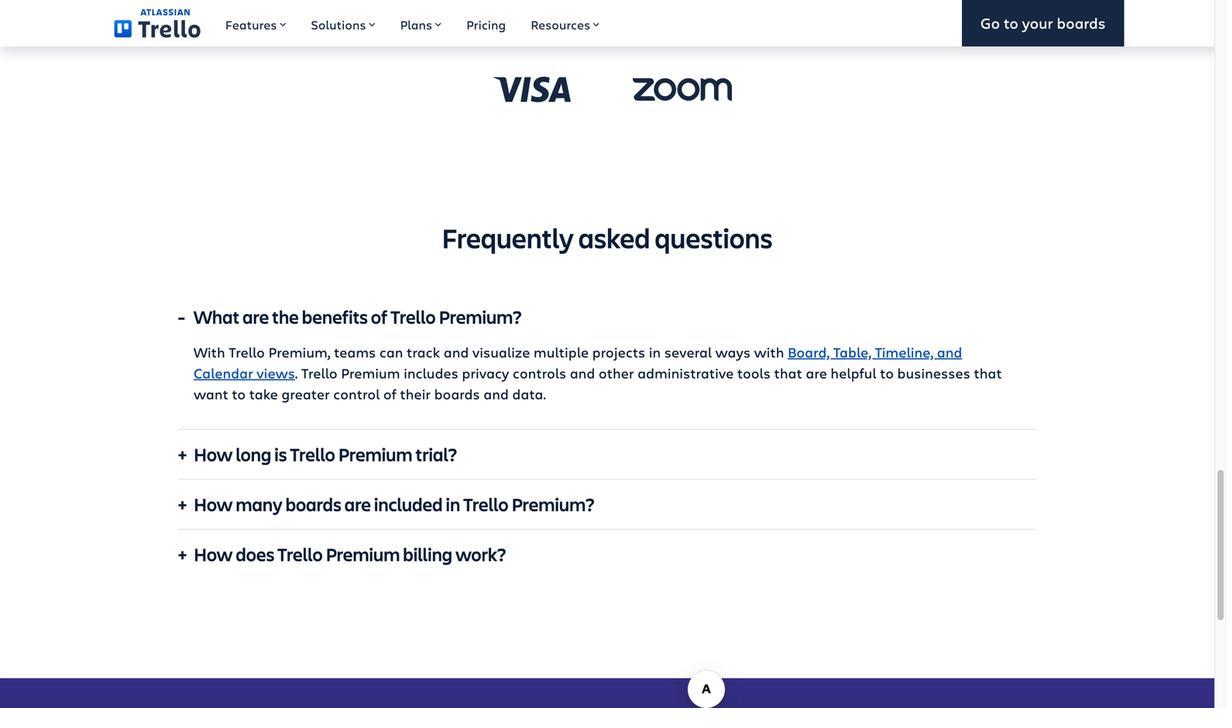 Task type: vqa. For each thing, say whether or not it's contained in the screenshot.
back to home image
no



Task type: describe. For each thing, give the bounding box(es) containing it.
is
[[275, 442, 287, 467]]

trello right is
[[290, 442, 335, 467]]

what
[[194, 305, 240, 329]]

work?
[[456, 542, 506, 566]]

views
[[257, 364, 295, 382]]

trello right does
[[278, 542, 323, 566]]

0 vertical spatial premium?
[[439, 305, 522, 329]]

john deere logo image
[[545, 0, 670, 21]]

+ how does trello premium billing work?
[[178, 542, 506, 566]]

1 that from the left
[[774, 364, 803, 382]]

0 horizontal spatial in
[[446, 492, 460, 516]]

pricing link
[[454, 0, 519, 46]]

how for how does trello premium billing work?
[[194, 542, 233, 566]]

other
[[599, 364, 634, 382]]

visualize
[[473, 343, 530, 362]]

+ how many boards are included in trello premium?
[[178, 492, 595, 516]]

trello up track
[[391, 305, 436, 329]]

+ for + how long is trello premium trial?
[[178, 442, 187, 467]]

premium,
[[268, 343, 331, 362]]

controls
[[513, 364, 567, 382]]

features
[[225, 16, 277, 33]]

+ how long is trello premium trial?
[[178, 442, 457, 467]]

0 vertical spatial in
[[649, 343, 661, 362]]

go
[[981, 13, 1000, 33]]

greater
[[282, 385, 330, 403]]

does
[[236, 542, 275, 566]]

how for how many boards are included in trello premium?
[[194, 492, 233, 516]]

1 vertical spatial premium?
[[512, 492, 595, 516]]

trello inside . trello premium includes privacy controls and other administrative tools that are helpful to businesses that want to take greater control of their boards and data.
[[301, 364, 338, 382]]

privacy
[[462, 364, 509, 382]]

helpful
[[831, 364, 877, 382]]

1 vertical spatial premium
[[338, 442, 413, 467]]

can
[[380, 343, 403, 362]]

includes
[[404, 364, 459, 382]]

solutions button
[[299, 0, 388, 46]]

the
[[272, 305, 299, 329]]

2 vertical spatial to
[[232, 385, 246, 403]]

2 vertical spatial are
[[345, 492, 371, 516]]

pricing
[[467, 16, 506, 33]]

.
[[295, 364, 298, 382]]

2 vertical spatial premium
[[326, 542, 400, 566]]

trello up work?
[[464, 492, 509, 516]]

tools
[[738, 364, 771, 382]]

and down multiple
[[570, 364, 595, 382]]

board, table, timeline, and calendar views link
[[194, 343, 963, 382]]

how for how long is trello premium trial?
[[194, 442, 233, 467]]

included
[[374, 492, 443, 516]]

0 vertical spatial to
[[1004, 13, 1019, 33]]

billing
[[403, 542, 453, 566]]

-
[[178, 305, 185, 329]]

administrative
[[638, 364, 734, 382]]

trello up calendar
[[229, 343, 265, 362]]

multiple
[[534, 343, 589, 362]]

want
[[194, 385, 228, 403]]

and down privacy
[[484, 385, 509, 403]]

board, table, timeline, and calendar views
[[194, 343, 963, 382]]

boards for + how many boards are included in trello premium?
[[286, 492, 342, 516]]



Task type: locate. For each thing, give the bounding box(es) containing it.
and up includes
[[444, 343, 469, 362]]

premium up control
[[341, 364, 400, 382]]

take
[[249, 385, 278, 403]]

to left take
[[232, 385, 246, 403]]

0 vertical spatial boards
[[1057, 13, 1106, 33]]

that right businesses
[[974, 364, 1002, 382]]

1 horizontal spatial that
[[974, 364, 1002, 382]]

premium up + how many boards are included in trello premium?
[[338, 442, 413, 467]]

+ for + how many boards are included in trello premium?
[[178, 492, 187, 516]]

1 vertical spatial +
[[178, 492, 187, 516]]

2 that from the left
[[974, 364, 1002, 382]]

calendar
[[194, 364, 253, 382]]

boards down + how long is trello premium trial?
[[286, 492, 342, 516]]

how left 'many'
[[194, 492, 233, 516]]

their
[[400, 385, 431, 403]]

+ left does
[[178, 542, 187, 566]]

ways
[[716, 343, 751, 362]]

1 horizontal spatial to
[[880, 364, 894, 382]]

how
[[194, 442, 233, 467], [194, 492, 233, 516], [194, 542, 233, 566]]

of
[[371, 305, 388, 329], [383, 385, 397, 403]]

your
[[1023, 13, 1053, 33]]

of inside . trello premium includes privacy controls and other administrative tools that are helpful to businesses that want to take greater control of their boards and data.
[[383, 385, 397, 403]]

are down board,
[[806, 364, 827, 382]]

control
[[333, 385, 380, 403]]

and
[[444, 343, 469, 362], [937, 343, 963, 362], [570, 364, 595, 382], [484, 385, 509, 403]]

features button
[[213, 0, 299, 46]]

of up can
[[371, 305, 388, 329]]

track
[[407, 343, 440, 362]]

resources
[[531, 16, 591, 33]]

premium?
[[439, 305, 522, 329], [512, 492, 595, 516]]

visa logo image
[[470, 58, 595, 120]]

with
[[754, 343, 784, 362]]

go to your boards link
[[962, 0, 1125, 46]]

that down "with"
[[774, 364, 803, 382]]

frequently asked questions
[[442, 219, 773, 256]]

1 vertical spatial are
[[806, 364, 827, 382]]

+ for + how does trello premium billing work?
[[178, 542, 187, 566]]

2 vertical spatial how
[[194, 542, 233, 566]]

how left long
[[194, 442, 233, 467]]

data.
[[512, 385, 546, 403]]

are inside . trello premium includes privacy controls and other administrative tools that are helpful to businesses that want to take greater control of their boards and data.
[[806, 364, 827, 382]]

how left does
[[194, 542, 233, 566]]

1 vertical spatial how
[[194, 492, 233, 516]]

1 horizontal spatial are
[[345, 492, 371, 516]]

3 + from the top
[[178, 542, 187, 566]]

several
[[665, 343, 712, 362]]

+ left 'many'
[[178, 492, 187, 516]]

1 vertical spatial to
[[880, 364, 894, 382]]

in left several
[[649, 343, 661, 362]]

boards right your
[[1057, 13, 1106, 33]]

premium inside . trello premium includes privacy controls and other administrative tools that are helpful to businesses that want to take greater control of their boards and data.
[[341, 364, 400, 382]]

resources button
[[519, 0, 612, 46]]

in
[[649, 343, 661, 362], [446, 492, 460, 516]]

with
[[194, 343, 225, 362]]

plans button
[[388, 0, 454, 46]]

1 vertical spatial in
[[446, 492, 460, 516]]

0 vertical spatial +
[[178, 442, 187, 467]]

businesses
[[898, 364, 971, 382]]

0 vertical spatial are
[[243, 305, 269, 329]]

asked
[[579, 219, 650, 256]]

2 how from the top
[[194, 492, 233, 516]]

questions
[[655, 219, 773, 256]]

to right go
[[1004, 13, 1019, 33]]

+
[[178, 442, 187, 467], [178, 492, 187, 516], [178, 542, 187, 566]]

plans
[[400, 16, 432, 33]]

0 horizontal spatial to
[[232, 385, 246, 403]]

many
[[236, 492, 283, 516]]

1 + from the top
[[178, 442, 187, 467]]

and up businesses
[[937, 343, 963, 362]]

trello
[[391, 305, 436, 329], [229, 343, 265, 362], [301, 364, 338, 382], [290, 442, 335, 467], [464, 492, 509, 516], [278, 542, 323, 566]]

2 vertical spatial boards
[[286, 492, 342, 516]]

that
[[774, 364, 803, 382], [974, 364, 1002, 382]]

1 horizontal spatial in
[[649, 343, 661, 362]]

0 horizontal spatial boards
[[286, 492, 342, 516]]

. trello premium includes privacy controls and other administrative tools that are helpful to businesses that want to take greater control of their boards and data.
[[194, 364, 1002, 403]]

to down timeline,
[[880, 364, 894, 382]]

in right included
[[446, 492, 460, 516]]

board,
[[788, 343, 830, 362]]

1 how from the top
[[194, 442, 233, 467]]

premium down + how many boards are included in trello premium?
[[326, 542, 400, 566]]

boards inside . trello premium includes privacy controls and other administrative tools that are helpful to businesses that want to take greater control of their boards and data.
[[434, 385, 480, 403]]

go to your boards
[[981, 13, 1106, 33]]

long
[[236, 442, 271, 467]]

are left included
[[345, 492, 371, 516]]

0 horizontal spatial that
[[774, 364, 803, 382]]

are left the
[[243, 305, 269, 329]]

teams
[[334, 343, 376, 362]]

frequently
[[442, 219, 574, 256]]

timeline,
[[875, 343, 934, 362]]

0 horizontal spatial are
[[243, 305, 269, 329]]

2 vertical spatial +
[[178, 542, 187, 566]]

benefits
[[302, 305, 368, 329]]

zoom logo image
[[620, 58, 745, 120]]

atlassian trello image
[[114, 9, 201, 38]]

0 vertical spatial how
[[194, 442, 233, 467]]

to
[[1004, 13, 1019, 33], [880, 364, 894, 382], [232, 385, 246, 403]]

1 vertical spatial of
[[383, 385, 397, 403]]

boards for go to your boards
[[1057, 13, 1106, 33]]

boards down includes
[[434, 385, 480, 403]]

what are the benefits of trello premium?
[[194, 305, 522, 329]]

projects
[[592, 343, 646, 362]]

are
[[243, 305, 269, 329], [806, 364, 827, 382], [345, 492, 371, 516]]

trello right .
[[301, 364, 338, 382]]

2 horizontal spatial to
[[1004, 13, 1019, 33]]

+ left long
[[178, 442, 187, 467]]

table,
[[833, 343, 872, 362]]

of left 'their'
[[383, 385, 397, 403]]

2 + from the top
[[178, 492, 187, 516]]

1 horizontal spatial boards
[[434, 385, 480, 403]]

premium
[[341, 364, 400, 382], [338, 442, 413, 467], [326, 542, 400, 566]]

solutions
[[311, 16, 366, 33]]

2 horizontal spatial boards
[[1057, 13, 1106, 33]]

boards
[[1057, 13, 1106, 33], [434, 385, 480, 403], [286, 492, 342, 516]]

1 vertical spatial boards
[[434, 385, 480, 403]]

trial?
[[416, 442, 457, 467]]

3 how from the top
[[194, 542, 233, 566]]

0 vertical spatial of
[[371, 305, 388, 329]]

and inside board, table, timeline, and calendar views
[[937, 343, 963, 362]]

with trello premium, teams can track and visualize multiple projects in several ways with
[[194, 343, 788, 362]]

2 horizontal spatial are
[[806, 364, 827, 382]]

0 vertical spatial premium
[[341, 364, 400, 382]]



